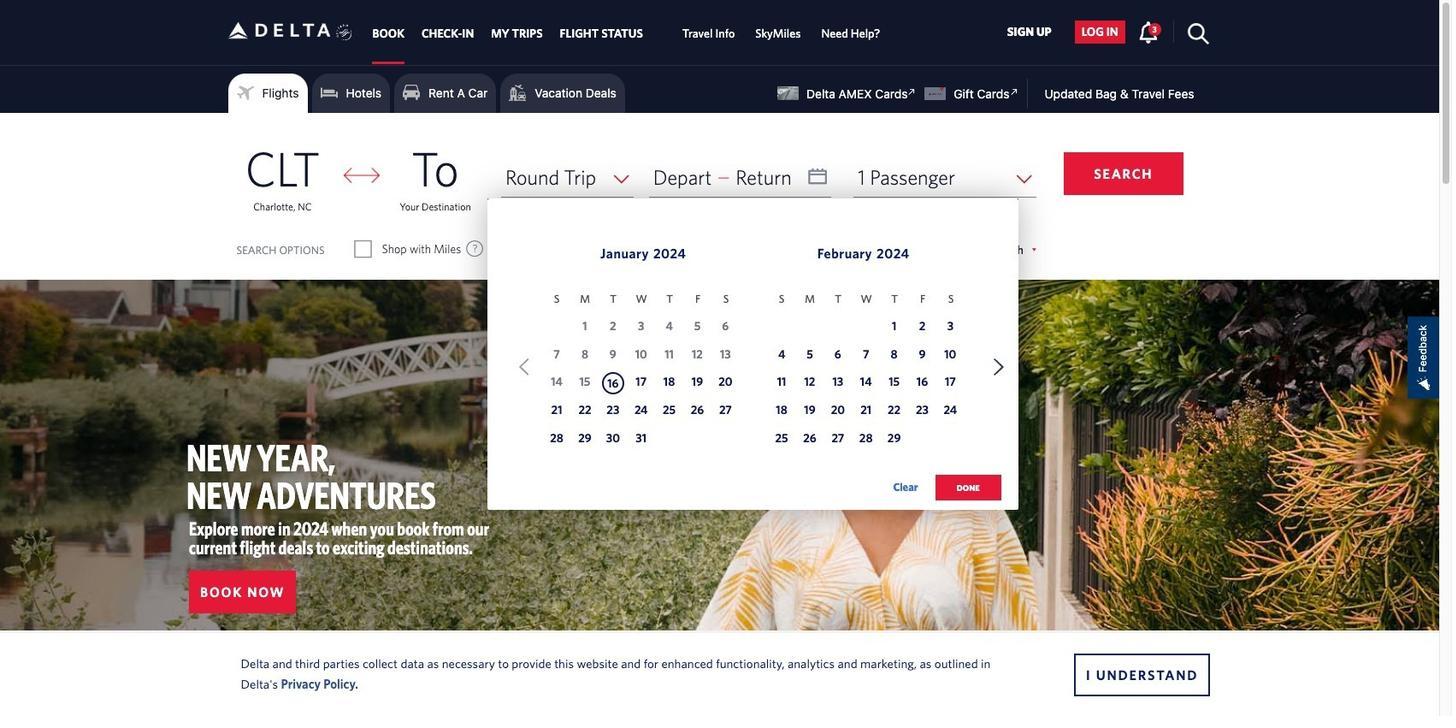 Task type: describe. For each thing, give the bounding box(es) containing it.
delta air lines image
[[228, 4, 331, 57]]

skyteam image
[[336, 6, 353, 59]]

calendar expanded, use arrow keys to select date application
[[487, 199, 1019, 519]]

1 this link opens another site in a new window that may not follow the same accessibility policies as delta air lines. image from the left
[[905, 84, 921, 100]]



Task type: vqa. For each thing, say whether or not it's contained in the screenshot.
text box
yes



Task type: locate. For each thing, give the bounding box(es) containing it.
1 horizontal spatial this link opens another site in a new window that may not follow the same accessibility policies as delta air lines. image
[[1007, 84, 1023, 100]]

None checkbox
[[356, 240, 371, 258], [661, 240, 677, 258], [356, 240, 371, 258], [661, 240, 677, 258]]

0 horizontal spatial this link opens another site in a new window that may not follow the same accessibility policies as delta air lines. image
[[905, 84, 921, 100]]

None text field
[[649, 157, 832, 198]]

this link opens another site in a new window that may not follow the same accessibility policies as delta air lines. image
[[905, 84, 921, 100], [1007, 84, 1023, 100]]

2 this link opens another site in a new window that may not follow the same accessibility policies as delta air lines. image from the left
[[1007, 84, 1023, 100]]

tab list
[[364, 0, 891, 64]]

tab panel
[[0, 113, 1440, 519]]

None field
[[501, 157, 634, 198], [854, 157, 1037, 198], [501, 157, 634, 198], [854, 157, 1037, 198]]



